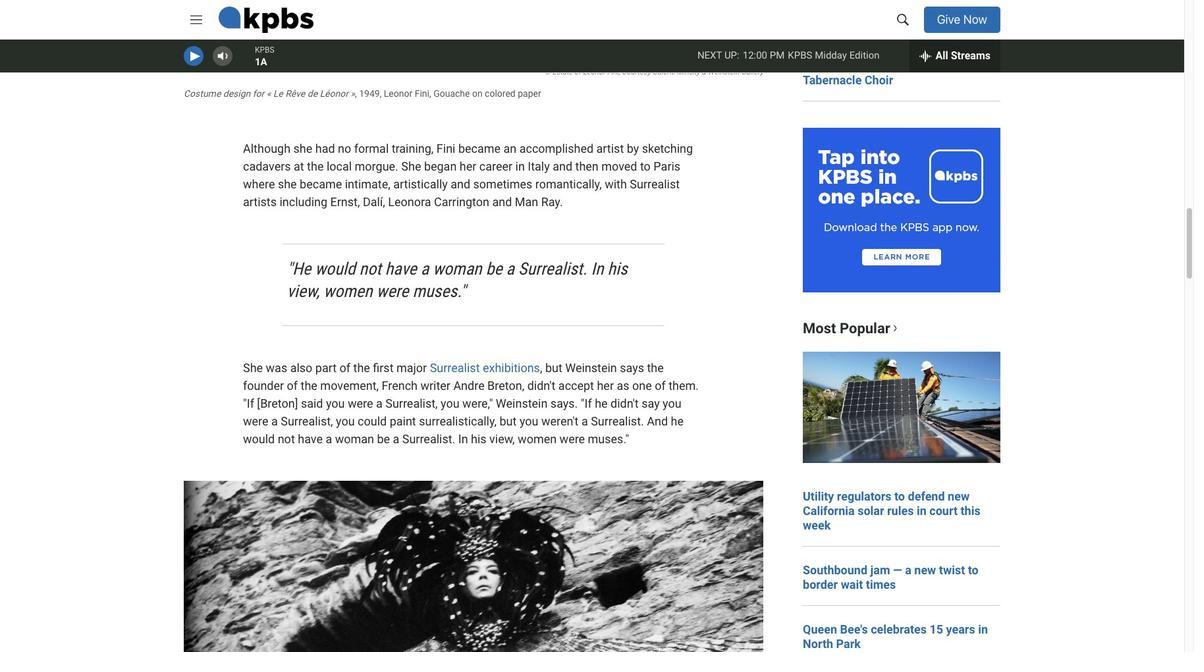 Task type: locate. For each thing, give the bounding box(es) containing it.
2 horizontal spatial and
[[553, 160, 573, 174]]

surrealist. inside "he would not have a woman be a surrealist. in his view, women were muses."
[[519, 259, 588, 279]]

muses."
[[413, 282, 466, 301], [588, 433, 630, 446]]

give now
[[938, 12, 988, 26]]

part
[[316, 361, 337, 375]]

0 vertical spatial and
[[553, 160, 573, 174]]

would right "he
[[315, 259, 356, 279]]

be inside ", but weinstein says the founder of the movement, french writer andre breton, didn't accept her as one of them. "if [breton] said you were a surrealist, you were," weinstein says. "if he didn't say you were a surrealist, you could paint surrealistically, but you weren't a surrealist. and he would not have a woman be a surrealist. in his view, women were muses.""
[[377, 433, 390, 446]]

muses." inside ", but weinstein says the founder of the movement, french writer andre breton, didn't accept her as one of them. "if [breton] said you were a surrealist, you were," weinstein says. "if he didn't say you were a surrealist, you could paint surrealistically, but you weren't a surrealist. and he would not have a woman be a surrealist. in his view, women were muses.""
[[588, 433, 630, 446]]

leonor right estate
[[583, 68, 606, 77]]

give
[[938, 12, 961, 26]]

0 vertical spatial not
[[360, 259, 382, 279]]

new inside southbound jam — a new twist to border wait times
[[915, 563, 937, 577]]

view, inside "he would not have a woman be a surrealist. in his view, women were muses."
[[287, 282, 320, 301]]

you up surrealistically,
[[441, 397, 460, 411]]

morgue.
[[355, 160, 399, 174]]

0 horizontal spatial in
[[459, 433, 468, 446]]

fini, left gouache
[[415, 88, 432, 99]]

1 vertical spatial muses."
[[588, 433, 630, 446]]

kpbs up 1a
[[255, 45, 275, 55]]

0 vertical spatial be
[[486, 259, 503, 279]]

in
[[516, 160, 525, 174], [917, 504, 927, 518], [979, 623, 989, 636]]

1 horizontal spatial to
[[895, 490, 906, 503]]

said
[[301, 397, 323, 411]]

all
[[936, 49, 949, 62]]

says
[[620, 361, 645, 375]]

0 horizontal spatial in
[[516, 160, 525, 174]]

"if down accept
[[581, 397, 592, 411]]

1 horizontal spatial surrealist
[[630, 177, 680, 191]]

new up this
[[949, 490, 970, 503]]

0 horizontal spatial with
[[605, 177, 627, 191]]

carrington
[[434, 195, 490, 209]]

1 horizontal spatial surrealist.
[[519, 259, 588, 279]]

accomplished
[[520, 142, 594, 156]]

for
[[253, 88, 265, 99]]

sometimes
[[474, 177, 533, 191]]

french
[[382, 379, 418, 393]]

were,"
[[463, 397, 493, 411]]

1 horizontal spatial muses."
[[588, 433, 630, 446]]

0 horizontal spatial but
[[500, 415, 517, 429]]

0 vertical spatial didn't
[[528, 379, 556, 393]]

0 horizontal spatial be
[[377, 433, 390, 446]]

the up movement,
[[354, 361, 370, 375]]

0 horizontal spatial not
[[278, 433, 295, 446]]

would down [breton]
[[243, 433, 275, 446]]

0 vertical spatial surrealist
[[630, 177, 680, 191]]

queen bee's celebrates 15 years in north park
[[803, 623, 989, 651]]

1 horizontal spatial he
[[671, 415, 684, 429]]

southbound jam — a new twist to border wait times
[[803, 563, 979, 592]]

1 horizontal spatial his
[[608, 259, 628, 279]]

1 vertical spatial view,
[[490, 433, 515, 446]]

the right at
[[307, 160, 324, 174]]

you left could
[[336, 415, 355, 429]]

in inside queen bee's celebrates 15 years in north park
[[979, 623, 989, 636]]

with down moved
[[605, 177, 627, 191]]

2 vertical spatial weinstein
[[496, 397, 548, 411]]

and up carrington
[[451, 177, 471, 191]]

view, inside ", but weinstein says the founder of the movement, french writer andre breton, didn't accept her as one of them. "if [breton] said you were a surrealist, you were," weinstein says. "if he didn't say you were a surrealist, you could paint surrealistically, but you weren't a surrealist. and he would not have a woman be a surrealist. in his view, women were muses.""
[[490, 433, 515, 446]]

1 horizontal spatial weinstein
[[566, 361, 617, 375]]

leonor right 1949,
[[384, 88, 413, 99]]

you left weren't
[[520, 415, 539, 429]]

view, down "he
[[287, 282, 320, 301]]

0 horizontal spatial her
[[460, 160, 477, 174]]

light:
[[860, 59, 890, 73]]

with inside season of light: christmas with the tabernacle choir
[[951, 59, 973, 73]]

1 vertical spatial in
[[917, 504, 927, 518]]

0 horizontal spatial to
[[641, 160, 651, 174]]

1 vertical spatial surrealist.
[[591, 415, 644, 429]]

kpbs midday edition link
[[789, 50, 880, 62]]

1 vertical spatial in
[[459, 433, 468, 446]]

in right the years
[[979, 623, 989, 636]]

to up rules on the right bottom
[[895, 490, 906, 503]]

training,
[[392, 142, 434, 156]]

2 horizontal spatial weinstein
[[708, 68, 740, 77]]

1 vertical spatial but
[[500, 415, 517, 429]]

0 horizontal spatial surrealist.
[[403, 433, 456, 446]]

1 horizontal spatial woman
[[433, 259, 482, 279]]

0 vertical spatial have
[[385, 259, 417, 279]]

exhibitions
[[483, 361, 540, 375]]

with
[[951, 59, 973, 73], [605, 177, 627, 191]]

of
[[846, 59, 857, 73], [575, 68, 581, 77], [340, 361, 351, 375], [287, 379, 298, 393], [655, 379, 666, 393]]

them.
[[669, 379, 699, 393]]

but down breton,
[[500, 415, 517, 429]]

wait
[[841, 578, 864, 592]]

view,
[[287, 282, 320, 301], [490, 433, 515, 446]]

1 horizontal spatial women
[[518, 433, 557, 446]]

in inside ", but weinstein says the founder of the movement, french writer andre breton, didn't accept her as one of them. "if [breton] said you were a surrealist, you were," weinstein says. "if he didn't say you were a surrealist, you could paint surrealistically, but you weren't a surrealist. and he would not have a woman be a surrealist. in his view, women were muses.""
[[459, 433, 468, 446]]

he right and
[[671, 415, 684, 429]]

0 horizontal spatial would
[[243, 433, 275, 446]]

to
[[641, 160, 651, 174], [895, 490, 906, 503], [969, 563, 979, 577]]

0 vertical spatial but
[[546, 361, 563, 375]]

he right says.
[[595, 397, 608, 411]]

1 horizontal spatial new
[[949, 490, 970, 503]]

jam
[[871, 563, 891, 577]]

the
[[307, 160, 324, 174], [354, 361, 370, 375], [648, 361, 664, 375], [301, 379, 318, 393]]

in
[[592, 259, 604, 279], [459, 433, 468, 446]]

of right estate
[[575, 68, 581, 77]]

didn't
[[528, 379, 556, 393], [611, 397, 639, 411]]

"if down founder
[[243, 397, 254, 411]]

2 vertical spatial and
[[493, 195, 512, 209]]

and
[[553, 160, 573, 174], [451, 177, 471, 191], [493, 195, 512, 209]]

1 vertical spatial ,
[[540, 361, 543, 375]]

1 horizontal spatial have
[[385, 259, 417, 279]]

courtesy
[[622, 68, 651, 77]]

design
[[223, 88, 251, 99]]

in left the "italy"
[[516, 160, 525, 174]]

1 vertical spatial have
[[298, 433, 323, 446]]

0 vertical spatial would
[[315, 259, 356, 279]]

new left twist
[[915, 563, 937, 577]]

1 vertical spatial leonor
[[384, 88, 413, 99]]

1 horizontal spatial in
[[917, 504, 927, 518]]

new inside the utility regulators to defend new california solar rules in court this week
[[949, 490, 970, 503]]

her right began
[[460, 160, 477, 174]]

all streams
[[936, 49, 991, 62]]

1 vertical spatial he
[[671, 415, 684, 429]]

of up movement,
[[340, 361, 351, 375]]

galerie
[[653, 68, 675, 77]]

utility regulators to defend new california solar rules in court this week link
[[803, 490, 1001, 533]]

1 horizontal spatial but
[[546, 361, 563, 375]]

but up accept
[[546, 361, 563, 375]]

in inside the utility regulators to defend new california solar rules in court this week
[[917, 504, 927, 518]]

she
[[294, 142, 313, 156], [278, 177, 297, 191]]

no
[[338, 142, 351, 156]]

15
[[930, 623, 944, 636]]

0 vertical spatial women
[[324, 282, 373, 301]]

1 vertical spatial she
[[243, 361, 263, 375]]

0 vertical spatial woman
[[433, 259, 482, 279]]

weinstein down up: in the top of the page
[[708, 68, 740, 77]]

ernst,
[[331, 195, 360, 209]]

her left as
[[597, 379, 614, 393]]

she down training, at left top
[[402, 160, 421, 174]]

0 vertical spatial in
[[516, 160, 525, 174]]

a inside southbound jam — a new twist to border wait times
[[906, 563, 912, 577]]

0 horizontal spatial view,
[[287, 282, 320, 301]]

0 horizontal spatial his
[[471, 433, 487, 446]]

in down defend
[[917, 504, 927, 518]]

colored
[[485, 88, 516, 99]]

the up one
[[648, 361, 664, 375]]

became
[[459, 142, 501, 156], [300, 177, 342, 191]]

[breton]
[[257, 397, 298, 411]]

0 horizontal spatial and
[[451, 177, 471, 191]]

to inside the utility regulators to defend new california solar rules in court this week
[[895, 490, 906, 503]]

by
[[627, 142, 639, 156]]

not inside "he would not have a woman be a surrealist. in his view, women were muses."
[[360, 259, 382, 279]]

he
[[595, 397, 608, 411], [671, 415, 684, 429]]

muses." inside "he would not have a woman be a surrealist. in his view, women were muses."
[[413, 282, 466, 301]]

season of light: christmas with the tabernacle choir link
[[803, 59, 1001, 88]]

0 vertical spatial her
[[460, 160, 477, 174]]

1 vertical spatial women
[[518, 433, 557, 446]]

woman
[[433, 259, 482, 279], [335, 433, 374, 446]]

1 horizontal spatial "if
[[581, 397, 592, 411]]

founder
[[243, 379, 284, 393]]

an
[[504, 142, 517, 156]]

southbound jam — a new twist to border wait times link
[[803, 563, 1001, 592]]

1 horizontal spatial she
[[402, 160, 421, 174]]

season of light: christmas with the tabernacle choir
[[803, 59, 996, 87]]

became up career
[[459, 142, 501, 156]]

and down the sometimes
[[493, 195, 512, 209]]

1 vertical spatial fini,
[[415, 88, 432, 99]]

be
[[486, 259, 503, 279], [377, 433, 390, 446]]

breton,
[[488, 379, 525, 393]]

became up including
[[300, 177, 342, 191]]

paper
[[518, 88, 542, 99]]

1 vertical spatial be
[[377, 433, 390, 446]]

2 vertical spatial in
[[979, 623, 989, 636]]

1 vertical spatial not
[[278, 433, 295, 446]]

advertisement region
[[803, 128, 1001, 293]]

choir
[[865, 73, 894, 87]]

weinstein up accept
[[566, 361, 617, 375]]

to right twist
[[969, 563, 979, 577]]

1 vertical spatial to
[[895, 490, 906, 503]]

1 horizontal spatial became
[[459, 142, 501, 156]]

surrealist up andre
[[430, 361, 480, 375]]

fini
[[437, 142, 456, 156]]

streams
[[952, 49, 991, 62]]

of up tabernacle
[[846, 59, 857, 73]]

1 horizontal spatial would
[[315, 259, 356, 279]]

woman inside "he would not have a woman be a surrealist. in his view, women were muses."
[[433, 259, 482, 279]]

0 horizontal spatial women
[[324, 282, 373, 301]]

1 horizontal spatial fini,
[[608, 68, 620, 77]]

0 horizontal spatial muses."
[[413, 282, 466, 301]]

0 horizontal spatial "if
[[243, 397, 254, 411]]

surrealist
[[630, 177, 680, 191], [430, 361, 480, 375]]

kpbs right "pm" on the top of page
[[789, 50, 813, 62]]

"he would not have a woman be a surrealist. in his view, women were muses."
[[287, 259, 628, 301]]

she down at
[[278, 177, 297, 191]]

but
[[546, 361, 563, 375], [500, 415, 517, 429]]

0 horizontal spatial surrealist,
[[281, 415, 333, 429]]

1 horizontal spatial be
[[486, 259, 503, 279]]

surrealist exhibitions link
[[430, 361, 540, 375]]

0 vertical spatial she
[[402, 160, 421, 174]]

header search icon image
[[897, 14, 909, 26]]

0 vertical spatial in
[[592, 259, 604, 279]]

view, down were,"
[[490, 433, 515, 446]]

0 vertical spatial to
[[641, 160, 651, 174]]

leonor fini image
[[184, 481, 764, 653]]

with right all
[[951, 59, 973, 73]]

pm
[[770, 50, 785, 62]]

1 horizontal spatial kpbs
[[789, 50, 813, 62]]

she up founder
[[243, 361, 263, 375]]

all streams button
[[910, 40, 1001, 73]]

defend
[[909, 490, 946, 503]]

of down also
[[287, 379, 298, 393]]

women inside ", but weinstein says the founder of the movement, french writer andre breton, didn't accept her as one of them. "if [breton] said you were a surrealist, you were," weinstein says. "if he didn't say you were a surrealist, you could paint surrealistically, but you weren't a surrealist. and he would not have a woman be a surrealist. in his view, women were muses.""
[[518, 433, 557, 446]]

0 horizontal spatial didn't
[[528, 379, 556, 393]]

persistent player play button image
[[190, 50, 200, 63]]

this
[[961, 504, 981, 518]]

, but weinstein says the founder of the movement, french writer andre breton, didn't accept her as one of them. "if [breton] said you were a surrealist, you were," weinstein says. "if he didn't say you were a surrealist, you could paint surrealistically, but you weren't a surrealist. and he would not have a woman be a surrealist. in his view, women were muses."
[[243, 361, 699, 446]]

weinstein
[[708, 68, 740, 77], [566, 361, 617, 375], [496, 397, 548, 411]]

1 horizontal spatial not
[[360, 259, 382, 279]]

also
[[290, 361, 313, 375]]

0 horizontal spatial new
[[915, 563, 937, 577]]

didn't down as
[[611, 397, 639, 411]]

0 horizontal spatial ,
[[355, 88, 357, 99]]

0 vertical spatial surrealist.
[[519, 259, 588, 279]]

0 vertical spatial fini,
[[608, 68, 620, 77]]

to left paris
[[641, 160, 651, 174]]

minsky
[[677, 68, 700, 77]]

border
[[803, 578, 838, 592]]

she up at
[[294, 142, 313, 156]]

surrealist down paris
[[630, 177, 680, 191]]

andre
[[454, 379, 485, 393]]

1 vertical spatial with
[[605, 177, 627, 191]]

0 vertical spatial with
[[951, 59, 973, 73]]

didn't up says.
[[528, 379, 556, 393]]

his
[[608, 259, 628, 279], [471, 433, 487, 446]]

»
[[351, 88, 355, 99]]

surrealist, up paint
[[386, 397, 438, 411]]

surrealist, down said
[[281, 415, 333, 429]]

fini, left courtesy
[[608, 68, 620, 77]]

1 vertical spatial his
[[471, 433, 487, 446]]

bee's
[[841, 623, 869, 636]]

her inside "although she had no formal training, fini became an accomplished artist by sketching cadavers at the local morgue. she began her career in italy and then moved to paris where she became intimate, artistically and sometimes romantically, with surrealist artists including ernst, dalí, leonora carrington and man ray."
[[460, 160, 477, 174]]

major
[[397, 361, 427, 375]]

1 horizontal spatial ,
[[540, 361, 543, 375]]

0 vertical spatial leonor
[[583, 68, 606, 77]]

and up romantically,
[[553, 160, 573, 174]]

weinstein down breton,
[[496, 397, 548, 411]]

1 horizontal spatial with
[[951, 59, 973, 73]]

the
[[976, 59, 996, 73]]

12:00
[[743, 50, 768, 62]]



Task type: describe. For each thing, give the bounding box(es) containing it.
artistically
[[394, 177, 448, 191]]

1 horizontal spatial surrealist,
[[386, 397, 438, 411]]

give now link
[[924, 6, 1001, 33]]

accept
[[559, 379, 595, 393]]

1 horizontal spatial and
[[493, 195, 512, 209]]

were inside "he would not have a woman be a surrealist. in his view, women were muses."
[[377, 282, 409, 301]]

leonora
[[388, 195, 431, 209]]

surrealist inside "although she had no formal training, fini became an accomplished artist by sketching cadavers at the local morgue. she began her career in italy and then moved to paris where she became intimate, artistically and sometimes romantically, with surrealist artists including ernst, dalí, leonora carrington and man ray."
[[630, 177, 680, 191]]

have inside ", but weinstein says the founder of the movement, french writer andre breton, didn't accept her as one of them. "if [breton] said you were a surrealist, you were," weinstein says. "if he didn't say you were a surrealist, you could paint surrealistically, but you weren't a surrealist. and he would not have a woman be a surrealist. in his view, women were muses.""
[[298, 433, 323, 446]]

0 horizontal spatial weinstein
[[496, 397, 548, 411]]

rêve
[[286, 88, 305, 99]]

was
[[266, 361, 287, 375]]

2 horizontal spatial surrealist.
[[591, 415, 644, 429]]

says.
[[551, 397, 578, 411]]

local
[[327, 160, 352, 174]]

with inside "although she had no formal training, fini became an accomplished artist by sketching cadavers at the local morgue. she began her career in italy and then moved to paris where she became intimate, artistically and sometimes romantically, with surrealist artists including ernst, dalí, leonora carrington and man ray."
[[605, 177, 627, 191]]

her inside ", but weinstein says the founder of the movement, french writer andre breton, didn't accept her as one of them. "if [breton] said you were a surrealist, you were," weinstein says. "if he didn't say you were a surrealist, you could paint surrealistically, but you weren't a surrealist. and he would not have a woman be a surrealist. in his view, women were muses.""
[[597, 379, 614, 393]]

1 vertical spatial weinstein
[[566, 361, 617, 375]]

celebrates
[[871, 623, 927, 636]]

and
[[647, 415, 668, 429]]

next
[[698, 50, 723, 62]]

2 "if from the left
[[581, 397, 592, 411]]

have inside "he would not have a woman be a surrealist. in his view, women were muses."
[[385, 259, 417, 279]]

0 vertical spatial became
[[459, 142, 501, 156]]

you down 'them.'
[[663, 397, 682, 411]]

hamburger menu open image
[[190, 14, 202, 26]]

as
[[617, 379, 630, 393]]

she inside "although she had no formal training, fini became an accomplished artist by sketching cadavers at the local morgue. she began her career in italy and then moved to paris where she became intimate, artistically and sometimes romantically, with surrealist artists including ernst, dalí, leonora carrington and man ray."
[[402, 160, 421, 174]]

utility
[[803, 490, 835, 503]]

ray.
[[542, 195, 563, 209]]

be inside "he would not have a woman be a surrealist. in his view, women were muses."
[[486, 259, 503, 279]]

queen bee's celebrates 15 years in north park link
[[803, 623, 1001, 652]]

kpbs image
[[219, 7, 314, 33]]

first
[[373, 361, 394, 375]]

including
[[280, 195, 328, 209]]

north
[[803, 637, 834, 651]]

dalí,
[[363, 195, 385, 209]]

1 "if from the left
[[243, 397, 254, 411]]

1a link
[[255, 56, 267, 68]]

1 vertical spatial surrealist
[[430, 361, 480, 375]]

california
[[803, 504, 855, 518]]

0 vertical spatial weinstein
[[708, 68, 740, 77]]

0 vertical spatial she
[[294, 142, 313, 156]]

formal
[[354, 142, 389, 156]]

in inside "although she had no formal training, fini became an accomplished artist by sketching cadavers at the local morgue. she began her career in italy and then moved to paris where she became intimate, artistically and sometimes romantically, with surrealist artists including ernst, dalí, leonora carrington and man ray."
[[516, 160, 525, 174]]

, inside ", but weinstein says the founder of the movement, french writer andre breton, didn't accept her as one of them. "if [breton] said you were a surrealist, you were," weinstein says. "if he didn't say you were a surrealist, you could paint surrealistically, but you weren't a surrealist. and he would not have a woman be a surrealist. in his view, women were muses.""
[[540, 361, 543, 375]]

queen
[[803, 623, 838, 636]]

1 vertical spatial she
[[278, 177, 297, 191]]

gouache
[[434, 88, 470, 99]]

costume
[[184, 88, 221, 99]]

utility regulators to defend new california solar rules in court this week
[[803, 490, 981, 532]]

© estate of leonor fini, courtesy galerie minsky & weinstein gallery
[[545, 68, 764, 77]]

new for a
[[915, 563, 937, 577]]

1949,
[[359, 88, 382, 99]]

women inside "he would not have a woman be a surrealist. in his view, women were muses."
[[324, 282, 373, 301]]

1 horizontal spatial didn't
[[611, 397, 639, 411]]

0 vertical spatial ,
[[355, 88, 357, 99]]

gallery
[[742, 68, 764, 77]]

persistent player volume button image
[[217, 49, 231, 63]]

not inside ", but weinstein says the founder of the movement, french writer andre breton, didn't accept her as one of them. "if [breton] said you were a surrealist, you were," weinstein says. "if he didn't say you were a surrealist, you could paint surrealistically, but you weren't a surrealist. and he would not have a woman be a surrealist. in his view, women were muses.""
[[278, 433, 295, 446]]

1a
[[255, 56, 267, 68]]

then
[[576, 160, 599, 174]]

0 horizontal spatial kpbs
[[255, 45, 275, 55]]

now
[[964, 12, 988, 26]]

years
[[947, 623, 976, 636]]

paint
[[390, 415, 416, 429]]

new for defend
[[949, 490, 970, 503]]

you down movement,
[[326, 397, 345, 411]]

to inside "although she had no formal training, fini became an accomplished artist by sketching cadavers at the local morgue. she began her career in italy and then moved to paris where she became intimate, artistically and sometimes romantically, with surrealist artists including ernst, dalí, leonora carrington and man ray."
[[641, 160, 651, 174]]

solar
[[858, 504, 885, 518]]

1 vertical spatial surrealist,
[[281, 415, 333, 429]]

of right one
[[655, 379, 666, 393]]

his inside "he would not have a woman be a surrealist. in his view, women were muses."
[[608, 259, 628, 279]]

the tabernacle choir and orchestra along with children dancing at temple square in "season of light: christmas with the tabernacle choir" image
[[803, 0, 1001, 32]]

she was also part of the first major surrealist exhibitions
[[243, 361, 540, 375]]

rules
[[888, 504, 914, 518]]

1 vertical spatial became
[[300, 177, 342, 191]]

&
[[702, 68, 707, 77]]

career
[[480, 160, 513, 174]]

southbound
[[803, 563, 868, 577]]

would inside "he would not have a woman be a surrealist. in his view, women were muses."
[[315, 259, 356, 279]]

2 vertical spatial surrealist.
[[403, 433, 456, 446]]

times
[[867, 578, 897, 592]]

weren't
[[542, 415, 579, 429]]

woman inside ", but weinstein says the founder of the movement, french writer andre breton, didn't accept her as one of them. "if [breton] said you were a surrealist, you were," weinstein says. "if he didn't say you were a surrealist, you could paint surrealistically, but you weren't a surrealist. and he would not have a woman be a surrealist. in his view, women were muses.""
[[335, 433, 374, 446]]

—
[[894, 563, 903, 577]]

tabernacle
[[803, 73, 862, 87]]

cadavers
[[243, 160, 291, 174]]

0 horizontal spatial fini,
[[415, 88, 432, 99]]

park
[[837, 637, 861, 651]]

court
[[930, 504, 958, 518]]

the up said
[[301, 379, 318, 393]]

artists
[[243, 195, 277, 209]]

twist
[[940, 563, 966, 577]]

man
[[515, 195, 539, 209]]

de
[[308, 88, 318, 99]]

could
[[358, 415, 387, 429]]

paris
[[654, 160, 681, 174]]

«
[[267, 88, 271, 99]]

surrealistically,
[[419, 415, 497, 429]]

most popular
[[803, 320, 891, 337]]

movement,
[[321, 379, 379, 393]]

on
[[473, 88, 483, 99]]

began
[[424, 160, 457, 174]]

of inside season of light: christmas with the tabernacle choir
[[846, 59, 857, 73]]

had
[[316, 142, 335, 156]]

up:
[[725, 50, 740, 62]]

most
[[803, 320, 837, 337]]

to inside southbound jam — a new twist to border wait times
[[969, 563, 979, 577]]

the inside "although she had no formal training, fini became an accomplished artist by sketching cadavers at the local morgue. she began her career in italy and then moved to paris where she became intimate, artistically and sometimes romantically, with surrealist artists including ernst, dalí, leonora carrington and man ray."
[[307, 160, 324, 174]]

moved
[[602, 160, 638, 174]]

would inside ", but weinstein says the founder of the movement, french writer andre breton, didn't accept her as one of them. "if [breton] said you were a surrealist, you were," weinstein says. "if he didn't say you were a surrealist, you could paint surrealistically, but you weren't a surrealist. and he would not have a woman be a surrealist. in his view, women were muses.""
[[243, 433, 275, 446]]

0 horizontal spatial she
[[243, 361, 263, 375]]

0 horizontal spatial he
[[595, 397, 608, 411]]

1 horizontal spatial leonor
[[583, 68, 606, 77]]

his inside ", but weinstein says the founder of the movement, french writer andre breton, didn't accept her as one of them. "if [breton] said you were a surrealist, you were," weinstein says. "if he didn't say you were a surrealist, you could paint surrealistically, but you weren't a surrealist. and he would not have a woman be a surrealist. in his view, women were muses.""
[[471, 433, 487, 446]]

season
[[803, 59, 843, 73]]

in inside "he would not have a woman be a surrealist. in his view, women were muses."
[[592, 259, 604, 279]]

week
[[803, 519, 831, 532]]

<em>costume design for « le rêve de léonor »</em>, 1949, leonor fini, gouache on colored paper image
[[184, 0, 764, 65]]

where
[[243, 177, 275, 191]]

although
[[243, 142, 291, 156]]

midday
[[815, 50, 848, 62]]



Task type: vqa. For each thing, say whether or not it's contained in the screenshot.
the Carrington
yes



